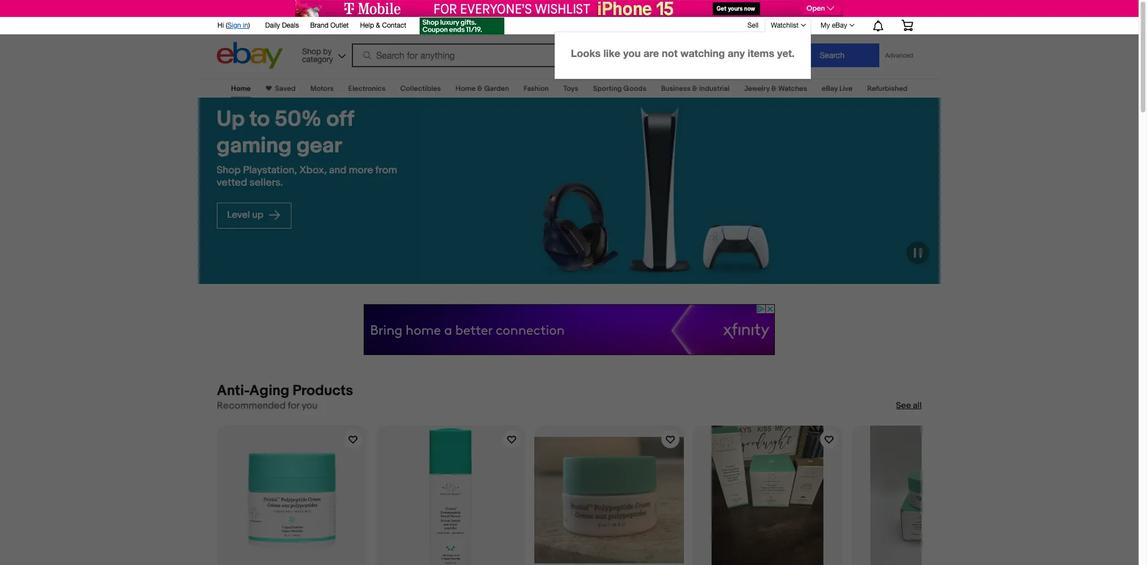 Task type: locate. For each thing, give the bounding box(es) containing it.
0 vertical spatial ebay
[[832, 21, 848, 29]]

0 horizontal spatial you
[[302, 401, 318, 412]]

sporting goods link
[[593, 84, 647, 93]]

all
[[913, 401, 922, 412]]

0 vertical spatial you
[[623, 47, 641, 59]]

business
[[661, 84, 691, 93]]

get the coupon image
[[420, 18, 505, 34]]

live
[[840, 84, 853, 93]]

home
[[231, 84, 251, 93], [456, 84, 476, 93]]

& right help
[[376, 21, 380, 29]]

brand outlet link
[[310, 20, 349, 32]]

jewelry & watches link
[[745, 84, 807, 93]]

products
[[293, 383, 353, 400]]

up
[[217, 106, 245, 133]]

see
[[896, 401, 911, 412]]

1 vertical spatial ebay
[[822, 84, 838, 93]]

watching
[[681, 47, 725, 59]]

gaming
[[217, 133, 292, 159]]

you
[[623, 47, 641, 59], [302, 401, 318, 412]]

contact
[[382, 21, 406, 29]]

you inside account navigation
[[623, 47, 641, 59]]

account navigation
[[0, 14, 1139, 566]]

ebay right the my
[[832, 21, 848, 29]]

saved link
[[272, 84, 296, 93]]

see all
[[896, 401, 922, 412]]

& inside the help & contact link
[[376, 21, 380, 29]]

1 horizontal spatial you
[[623, 47, 641, 59]]

advanced link
[[880, 44, 919, 67]]

daily deals
[[265, 21, 299, 29]]

watches
[[779, 84, 807, 93]]

gear
[[297, 133, 342, 159]]

garden
[[484, 84, 509, 93]]

up to 50% off gaming gear shop playstation, xbox, and more from vetted sellers.
[[217, 106, 398, 189]]

collectibles link
[[400, 84, 441, 93]]

you left are
[[623, 47, 641, 59]]

level up link
[[217, 203, 292, 229]]

see all link
[[896, 401, 922, 412]]

jewelry & watches
[[745, 84, 807, 93]]

home up up
[[231, 84, 251, 93]]

recommended for you
[[217, 401, 318, 412]]

business & industrial link
[[661, 84, 730, 93]]

ebay left the live
[[822, 84, 838, 93]]

industrial
[[699, 84, 730, 93]]

None submit
[[785, 44, 880, 67]]

recommended for you element
[[217, 401, 318, 412]]

ebay
[[832, 21, 848, 29], [822, 84, 838, 93]]

0 horizontal spatial home
[[231, 84, 251, 93]]

1 vertical spatial you
[[302, 401, 318, 412]]

deals
[[282, 21, 299, 29]]

advertisement region
[[296, 0, 844, 17], [364, 305, 775, 355]]

you for like
[[623, 47, 641, 59]]

& for contact
[[376, 21, 380, 29]]

ebay inside account navigation
[[832, 21, 848, 29]]

collectibles
[[400, 84, 441, 93]]

fashion
[[524, 84, 549, 93]]

ebay live link
[[822, 84, 853, 93]]

saved
[[275, 84, 296, 93]]

&
[[376, 21, 380, 29], [477, 84, 483, 93], [692, 84, 698, 93], [772, 84, 777, 93]]

to
[[250, 106, 270, 133]]

& right 'jewelry'
[[772, 84, 777, 93]]

& right business
[[692, 84, 698, 93]]

fashion link
[[524, 84, 549, 93]]

1 home from the left
[[231, 84, 251, 93]]

playstation,
[[243, 164, 297, 177]]

watchlist
[[771, 21, 799, 29]]

sellers.
[[250, 177, 283, 189]]

sell
[[748, 21, 759, 29]]

items
[[748, 47, 775, 59]]

open button
[[802, 2, 841, 15]]

in
[[243, 21, 248, 29]]

looks like you are not watching any items yet.
[[571, 47, 795, 59]]

your shopping cart image
[[901, 20, 914, 31]]

help
[[360, 21, 374, 29]]

1 horizontal spatial home
[[456, 84, 476, 93]]

open
[[807, 4, 825, 13]]

are
[[644, 47, 659, 59]]

2 home from the left
[[456, 84, 476, 93]]

sell link
[[743, 21, 764, 29]]

any
[[728, 47, 745, 59]]

none submit inside the looks like you are not watching any items yet. banner
[[785, 44, 880, 67]]

you for for
[[302, 401, 318, 412]]

goods
[[624, 84, 647, 93]]

home left garden
[[456, 84, 476, 93]]

jewelry
[[745, 84, 770, 93]]

business & industrial
[[661, 84, 730, 93]]

you right for
[[302, 401, 318, 412]]

& left garden
[[477, 84, 483, 93]]



Task type: describe. For each thing, give the bounding box(es) containing it.
my
[[821, 21, 830, 29]]

& for watches
[[772, 84, 777, 93]]

looks
[[571, 47, 601, 59]]

yet.
[[778, 47, 795, 59]]

looks like you are not watching any items yet. banner
[[0, 14, 1139, 566]]

advanced
[[886, 52, 914, 59]]

home & garden
[[456, 84, 509, 93]]

anti-aging products link
[[217, 383, 353, 400]]

my ebay link
[[815, 19, 860, 32]]

xbox,
[[300, 164, 327, 177]]

up to 50% off gaming gear link
[[217, 106, 405, 160]]

off
[[327, 106, 354, 133]]

vetted
[[217, 177, 248, 189]]

outlet
[[330, 21, 349, 29]]

hi ( sign in )
[[218, 21, 250, 29]]

my ebay
[[821, 21, 848, 29]]

up
[[252, 210, 264, 221]]

home for home & garden
[[456, 84, 476, 93]]

motors link
[[310, 84, 334, 93]]

home & garden link
[[456, 84, 509, 93]]

& for garden
[[477, 84, 483, 93]]

watchlist link
[[765, 19, 811, 32]]

daily
[[265, 21, 280, 29]]

recommended
[[217, 401, 286, 412]]

brand
[[310, 21, 329, 29]]

)
[[248, 21, 250, 29]]

& for industrial
[[692, 84, 698, 93]]

and
[[329, 164, 347, 177]]

brand outlet
[[310, 21, 349, 29]]

sporting
[[593, 84, 622, 93]]

50%
[[275, 106, 322, 133]]

shop
[[217, 164, 241, 177]]

electronics link
[[349, 84, 386, 93]]

home for home
[[231, 84, 251, 93]]

not
[[662, 47, 678, 59]]

sporting goods
[[593, 84, 647, 93]]

aging
[[249, 383, 289, 400]]

toys
[[564, 84, 579, 93]]

refurbished link
[[868, 84, 908, 93]]

level
[[227, 210, 250, 221]]

0 vertical spatial advertisement region
[[296, 0, 844, 17]]

help & contact link
[[360, 20, 406, 32]]

from
[[376, 164, 398, 177]]

(
[[226, 21, 228, 29]]

anti-aging products
[[217, 383, 353, 400]]

1 vertical spatial advertisement region
[[364, 305, 775, 355]]

anti-
[[217, 383, 250, 400]]

level up
[[227, 210, 266, 221]]

sign in link
[[228, 21, 248, 29]]

motors
[[310, 84, 334, 93]]

help & contact
[[360, 21, 406, 29]]

for
[[288, 401, 300, 412]]

toys link
[[564, 84, 579, 93]]

sign
[[228, 21, 241, 29]]

more
[[349, 164, 374, 177]]

like
[[604, 47, 621, 59]]

ebay live
[[822, 84, 853, 93]]

hi
[[218, 21, 224, 29]]

electronics
[[349, 84, 386, 93]]



Task type: vqa. For each thing, say whether or not it's contained in the screenshot.
(
yes



